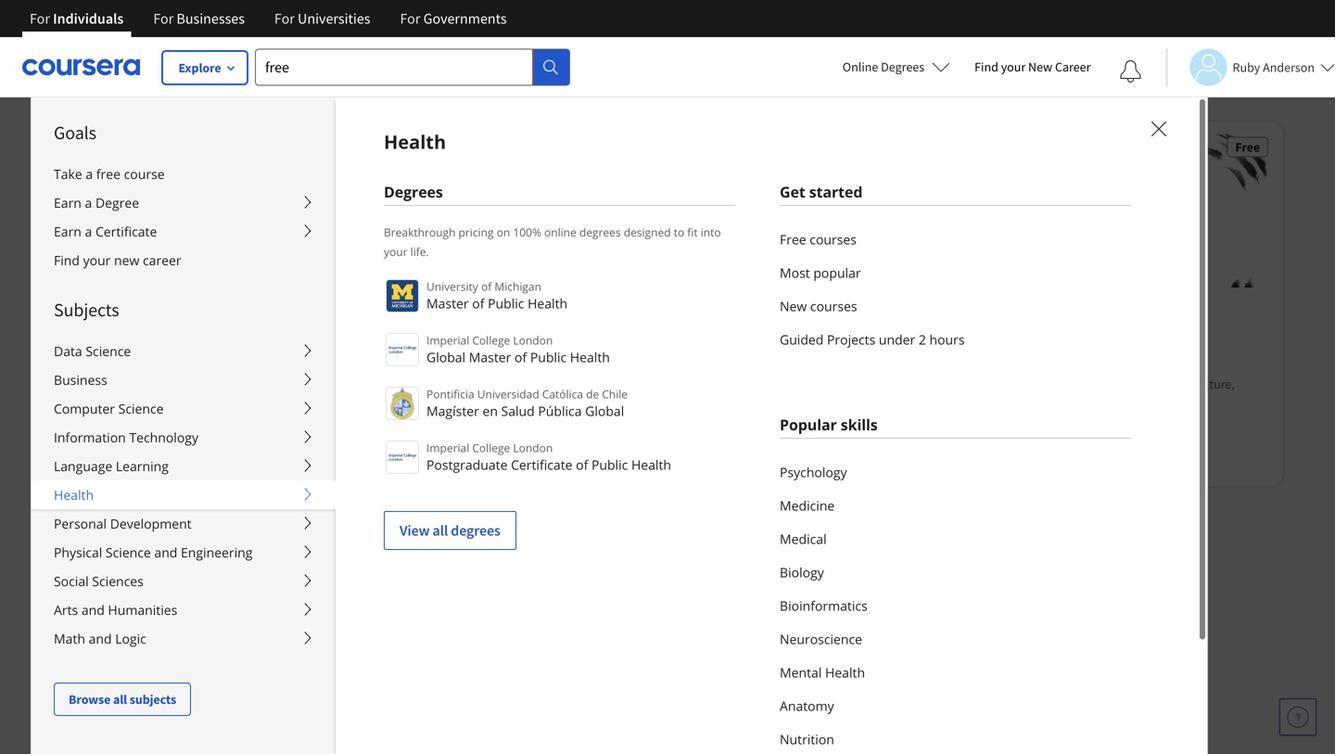 Task type: describe. For each thing, give the bounding box(es) containing it.
skills
[[381, 375, 411, 392]]

0 horizontal spatial postgraduate
[[78, 172, 160, 190]]

your inside breakthrough pricing on 100% online degrees designed to fit into your life.
[[384, 244, 408, 259]]

career inside earn career credentials from industry leaders that demonstrate your expertise.
[[105, 0, 140, 1]]

show more for accenture
[[45, 501, 115, 519]]

degree inside earn your bachelor's or master's degree online for a fraction of the cost of in-person learning.
[[253, 121, 291, 138]]

pontificia
[[427, 386, 475, 402]]

data science button
[[32, 337, 336, 365]]

en
[[483, 402, 498, 420]]

find for find your new career
[[54, 251, 80, 269]]

courses inside earn career credentials while taking courses that count towards your master's degree.
[[274, 53, 315, 70]]

college for master
[[472, 332, 510, 348]]

coursera image
[[22, 52, 140, 82]]

searches related to free
[[359, 548, 544, 572]]

pontificia universidad católica de chile magíster en salud pública global
[[427, 386, 628, 420]]

earn your bachelor's or master's degree online for a fraction of the cost of in-person learning.
[[78, 121, 345, 157]]

1 left 4
[[795, 63, 802, 80]]

for governments
[[400, 9, 507, 28]]

banner navigation
[[15, 0, 522, 37]]

earn for earn a university-issued career credential in a flexible, interactive format.
[[78, 259, 103, 275]]

1 down 4.8 (26k reviews)
[[485, 63, 491, 80]]

list for get started
[[780, 223, 1131, 356]]

2 inside list
[[919, 331, 926, 348]]

explore menu element
[[32, 97, 336, 716]]

computer science
[[54, 400, 164, 417]]

browse all subjects button
[[54, 683, 191, 716]]

writing
[[1003, 394, 1042, 411]]

and down development
[[154, 543, 177, 561]]

arts
[[54, 601, 78, 619]]

logic
[[115, 630, 146, 647]]

learning.
[[258, 140, 306, 157]]

designed
[[624, 224, 671, 240]]

degrees inside popup button
[[881, 58, 925, 75]]

ruby anderson
[[1233, 59, 1315, 76]]

1 inside (4.7k reviews) beginner · course · 1 - 3 months
[[795, 453, 802, 470]]

than
[[553, 453, 581, 470]]

1 beginner · course · 1 - 3 months from the left
[[381, 63, 550, 80]]

anatomy link
[[780, 689, 1131, 722]]

a right in
[[317, 259, 323, 275]]

physical science and engineering button
[[32, 538, 336, 567]]

certificate inside earn a certificate popup button
[[95, 223, 157, 240]]

medicine
[[780, 497, 835, 514]]

personal development button
[[32, 509, 336, 538]]

view all degrees list
[[384, 277, 735, 550]]

most popular link
[[780, 256, 1131, 289]]

- inside (4.7k reviews) beginner · course · 1 - 3 months
[[804, 453, 809, 470]]

engineering
[[181, 543, 253, 561]]

postgraduate inside imperial college london postgraduate certificate of public health
[[427, 456, 508, 473]]

master inside university of michigan master of public health
[[427, 294, 469, 312]]

learning
[[116, 457, 169, 475]]

for for individuals
[[30, 9, 50, 28]]

more for dutch
[[82, 699, 115, 718]]

health down what do you want to learn? text box
[[384, 129, 446, 154]]

anderson
[[1263, 59, 1315, 76]]

public for certificate
[[592, 456, 628, 473]]

free for free machine
[[825, 664, 850, 682]]

under
[[879, 331, 916, 348]]

health group
[[31, 96, 1336, 754]]

computer science button
[[32, 394, 336, 423]]

(j-
[[209, 442, 225, 461]]

management for process
[[557, 339, 640, 358]]

sciences
[[92, 572, 144, 590]]

chinese (traditional)
[[78, 641, 207, 659]]

free for free courses
[[780, 230, 807, 248]]

credentials for your
[[142, 53, 203, 70]]

earn for earn a certificate
[[54, 223, 82, 240]]

earn career credentials from industry leaders that demonstrate your expertise.
[[78, 0, 346, 19]]

view all degrees link
[[384, 511, 516, 550]]

breakthrough pricing on 100% online degrees designed to fit into your life.
[[384, 224, 721, 259]]

show for dutch
[[45, 699, 79, 718]]

reviews) inside (4.7k reviews) beginner · course · 1 - 3 months
[[762, 431, 807, 448]]

universidad
[[477, 386, 539, 402]]

introductory human physiology
[[692, 339, 893, 358]]

program.
[[226, 209, 276, 225]]

0 horizontal spatial months
[[509, 63, 550, 80]]

your inside earn career credentials from industry leaders that demonstrate your expertise.
[[150, 3, 174, 19]]

of up coursera project network
[[481, 279, 492, 294]]

2 beginner · course · 1 - 3 months from the left
[[1003, 63, 1171, 80]]

earn for earn career credentials from industry leaders that demonstrate your expertise.
[[78, 0, 103, 1]]

management for and
[[405, 394, 476, 411]]

career inside earn career credentials while taking courses that count towards your master's degree.
[[105, 53, 140, 70]]

duke university
[[723, 308, 808, 324]]

beginner · guided project · less than 2 hours
[[381, 453, 625, 470]]

and left logic
[[89, 630, 112, 647]]

business analysis, leadership and management
[[381, 375, 638, 411]]

introductory human physiology link
[[692, 337, 958, 360]]

global inside pontificia universidad católica de chile magíster en salud pública global
[[585, 402, 624, 420]]

analysis
[[439, 339, 491, 358]]

new inside the "health" menu item
[[780, 297, 807, 315]]

biology
[[780, 563, 824, 581]]

language for language
[[45, 553, 106, 571]]

0 vertical spatial project
[[464, 308, 502, 324]]

your inside earn career credentials while taking courses that count towards your master's degree.
[[158, 71, 183, 88]]

earn career credentials while taking courses that count towards your master's degree.
[[78, 53, 340, 88]]

to inside complete graduate-level learning without committing to a full degree program.
[[143, 209, 155, 225]]

- left 4
[[804, 63, 809, 80]]

towards
[[112, 71, 156, 88]]

show more for dutch
[[45, 699, 115, 718]]

michigan
[[495, 279, 542, 294]]

4eu+
[[78, 364, 110, 383]]

popular skills
[[780, 415, 878, 435]]

take a free course
[[54, 165, 165, 183]]

into
[[701, 224, 721, 240]]

for inside earn your bachelor's or master's degree online for a fraction of the cost of in-person learning.
[[330, 121, 345, 138]]

degrees inside breakthrough pricing on 100% online degrees designed to fit into your life.
[[580, 224, 621, 240]]

reviews) for 4.4 (2.4k reviews)
[[451, 431, 496, 448]]

personal development
[[54, 515, 192, 532]]

skills
[[841, 415, 878, 435]]

:
[[471, 375, 475, 392]]

medicine link
[[780, 489, 1131, 522]]

taking
[[237, 53, 271, 70]]

for for governments
[[400, 9, 421, 28]]

free cybersecurity
[[825, 630, 938, 649]]

free for free courses
[[825, 597, 850, 616]]

1 vertical spatial project
[[480, 453, 519, 470]]

master inside imperial college london global master of public health
[[469, 348, 511, 366]]

mental
[[780, 664, 822, 681]]

reviews) for 4.9 (49k reviews)
[[1069, 431, 1114, 448]]

cost
[[166, 140, 188, 157]]

(49k
[[1042, 431, 1067, 448]]

personal
[[54, 515, 107, 532]]

graduate
[[78, 240, 135, 259]]

imperial college london logo image for postgraduate certificate of public health
[[386, 441, 419, 474]]

machine
[[853, 664, 907, 682]]

universities
[[298, 9, 371, 28]]

courses for free courses
[[853, 597, 901, 616]]

of inside imperial college london postgraduate certificate of public health
[[576, 456, 588, 473]]

while
[[205, 53, 234, 70]]

find your new career link
[[32, 246, 336, 275]]

4.4 (2.4k reviews)
[[400, 431, 496, 448]]

free courses link
[[780, 223, 1131, 256]]

4
[[811, 63, 818, 80]]

all for subjects
[[113, 691, 127, 708]]

new courses link
[[780, 289, 1131, 323]]

earn a degree button
[[32, 188, 336, 217]]

public for master
[[530, 348, 567, 366]]

social sciences button
[[32, 567, 336, 595]]

college for certificate
[[472, 440, 510, 455]]

bachelor's
[[133, 121, 189, 138]]

popular
[[780, 415, 837, 435]]

What do you want to learn? text field
[[255, 49, 533, 86]]

university of michigan logo image
[[386, 279, 419, 313]]

language learning
[[54, 457, 169, 475]]

online inside earn your bachelor's or master's degree online for a fraction of the cost of in-person learning.
[[293, 121, 327, 138]]

flexible,
[[78, 277, 121, 294]]

health inside imperial college london postgraduate certificate of public health
[[632, 456, 671, 473]]

earn for earn a degree
[[54, 194, 82, 211]]

analytics
[[150, 442, 206, 461]]

that for earn career credentials while taking courses that count towards your master's degree.
[[318, 53, 340, 70]]

life.
[[411, 244, 429, 259]]

católica
[[542, 386, 583, 402]]

show more button for dutch
[[45, 697, 115, 719]]

free right 'related'
[[513, 548, 544, 572]]

0 vertical spatial new
[[1029, 58, 1053, 75]]

browse all subjects
[[69, 691, 176, 708]]

course left show notifications icon
[[1060, 63, 1098, 80]]

pricing
[[459, 224, 494, 240]]

related
[[434, 548, 490, 572]]

less
[[527, 453, 551, 470]]

data science
[[54, 342, 131, 360]]

that for earn career credentials from industry leaders that demonstrate your expertise.
[[324, 0, 346, 1]]

bioinformatics
[[780, 597, 868, 614]]

degrees inside the "health" menu item
[[384, 182, 443, 202]]

graduate certificates
[[78, 240, 208, 259]]

certificates for graduate certificates
[[138, 240, 208, 259]]

science for physical
[[106, 543, 151, 561]]

london for certificate
[[513, 440, 553, 455]]

health inside imperial college london global master of public health
[[570, 348, 610, 366]]

&
[[494, 339, 503, 358]]

businesses
[[177, 9, 245, 28]]

business analysis & process management link
[[381, 337, 647, 360]]

business for business
[[54, 371, 107, 389]]



Task type: vqa. For each thing, say whether or not it's contained in the screenshot.


Task type: locate. For each thing, give the bounding box(es) containing it.
your up flexible,
[[83, 251, 111, 269]]

4.8
[[400, 41, 417, 58]]

degree up learning.
[[253, 121, 291, 138]]

chinese for chinese (traditional)
[[78, 641, 127, 659]]

and inside abdul latif jameel institute for disease and emergency analytics (j-idea)
[[321, 420, 345, 439]]

1 vertical spatial show more button
[[45, 697, 115, 719]]

career inside explore menu element
[[143, 251, 181, 269]]

in-
[[204, 140, 218, 157]]

certificates down full
[[138, 240, 208, 259]]

for universities
[[274, 9, 371, 28]]

interactive
[[123, 277, 181, 294]]

months
[[509, 63, 550, 80], [1131, 63, 1171, 80], [820, 453, 861, 470]]

0 vertical spatial college
[[472, 332, 510, 348]]

1 vertical spatial certificates
[[138, 240, 208, 259]]

0 vertical spatial online
[[293, 121, 327, 138]]

3 for from the left
[[274, 9, 295, 28]]

guided inside the "health" menu item
[[780, 331, 824, 348]]

0 horizontal spatial 3
[[500, 63, 507, 80]]

ruby
[[1233, 59, 1261, 76]]

online inside breakthrough pricing on 100% online degrees designed to fit into your life.
[[544, 224, 577, 240]]

new left 'career'
[[1029, 58, 1053, 75]]

of right &
[[515, 348, 527, 366]]

business for business analysis & process management
[[381, 339, 436, 358]]

earn inside dropdown button
[[54, 194, 82, 211]]

a right take
[[86, 165, 93, 183]]

health inside university of michigan master of public health
[[528, 294, 568, 312]]

london inside imperial college london postgraduate certificate of public health
[[513, 440, 553, 455]]

postgraduate down 4.4 (2.4k reviews)
[[427, 456, 508, 473]]

1 vertical spatial public
[[530, 348, 567, 366]]

your inside explore menu element
[[83, 251, 111, 269]]

earn up flexible,
[[78, 259, 103, 275]]

searches
[[359, 548, 430, 572]]

a left fraction
[[78, 140, 84, 157]]

career up interactive
[[143, 251, 181, 269]]

educator
[[45, 334, 101, 352]]

health inside health popup button
[[54, 486, 94, 504]]

beginner · course · 1 - 3 months
[[381, 63, 550, 80], [1003, 63, 1171, 80]]

public
[[488, 294, 524, 312], [530, 348, 567, 366], [592, 456, 628, 473]]

your up the mastertrack® certificates
[[150, 3, 174, 19]]

1 horizontal spatial months
[[820, 453, 861, 470]]

course down 4.8 (26k reviews)
[[438, 63, 476, 80]]

earn inside earn career credentials from industry leaders that demonstrate your expertise.
[[78, 0, 103, 1]]

1 vertical spatial show
[[45, 699, 79, 718]]

for for universities
[[274, 9, 295, 28]]

to inside breakthrough pricing on 100% online degrees designed to fit into your life.
[[674, 224, 685, 240]]

courses for free courses
[[810, 230, 857, 248]]

1 college from the top
[[472, 332, 510, 348]]

show more button up physical
[[45, 499, 115, 521]]

university
[[427, 279, 478, 294], [754, 308, 808, 324]]

health inside mental health link
[[825, 664, 865, 681]]

chile
[[602, 386, 628, 402]]

reviews) right the '(4.7k'
[[762, 431, 807, 448]]

master
[[427, 294, 469, 312], [469, 348, 511, 366]]

0 horizontal spatial degrees
[[384, 182, 443, 202]]

1 horizontal spatial business
[[381, 339, 436, 358]]

guided projects under 2 hours
[[780, 331, 965, 348]]

list
[[780, 223, 1131, 356], [780, 455, 1131, 754]]

1 vertical spatial degrees
[[384, 182, 443, 202]]

language inside dropdown button
[[54, 457, 112, 475]]

free for free
[[825, 697, 850, 716]]

2 imperial from the top
[[427, 440, 470, 455]]

imperial down magíster
[[427, 440, 470, 455]]

all
[[433, 521, 448, 540], [113, 691, 127, 708]]

0 vertical spatial management
[[557, 339, 640, 358]]

1 vertical spatial credentials
[[142, 53, 203, 70]]

a left full
[[157, 209, 164, 225]]

reviews) for 4.8 (26k reviews)
[[448, 41, 493, 58]]

health up personal
[[54, 486, 94, 504]]

university-
[[115, 259, 172, 275]]

imperial inside imperial college london postgraduate certificate of public health
[[427, 440, 470, 455]]

university inside university of michigan master of public health
[[427, 279, 478, 294]]

2 vertical spatial science
[[106, 543, 151, 561]]

science up 4eu+ alliance
[[86, 342, 131, 360]]

0 horizontal spatial all
[[113, 691, 127, 708]]

science inside popup button
[[86, 342, 131, 360]]

latif
[[117, 420, 145, 439]]

subjects
[[130, 691, 176, 708]]

0 horizontal spatial find
[[54, 251, 80, 269]]

of inside imperial college london global master of public health
[[515, 348, 527, 366]]

management down skills you'll gain :
[[405, 394, 476, 411]]

global up gain
[[427, 348, 466, 366]]

3 right 'career'
[[1122, 63, 1128, 80]]

free link
[[825, 697, 967, 716]]

physical
[[54, 543, 102, 561]]

close image
[[1146, 116, 1170, 140], [1146, 116, 1170, 140], [1146, 116, 1170, 140], [1147, 117, 1171, 141]]

science for data
[[86, 342, 131, 360]]

college inside imperial college london postgraduate certificate of public health
[[472, 440, 510, 455]]

a down earn a degree
[[85, 223, 92, 240]]

1 horizontal spatial degrees
[[580, 224, 621, 240]]

duke
[[723, 308, 751, 324]]

a left new
[[105, 259, 112, 275]]

imperial college london logo image for global master of public health
[[386, 333, 419, 366]]

2 horizontal spatial business
[[478, 375, 525, 392]]

free for free cybersecurity
[[825, 630, 850, 649]]

0 vertical spatial chinese
[[78, 613, 127, 631]]

0 horizontal spatial degrees
[[451, 521, 501, 540]]

1 horizontal spatial postgraduate
[[427, 456, 508, 473]]

explore button
[[162, 51, 248, 84]]

imperial college london logo image
[[386, 333, 419, 366], [386, 441, 419, 474]]

credentials inside earn career credentials while taking courses that count towards your master's degree.
[[142, 53, 203, 70]]

0 vertical spatial master's
[[186, 71, 230, 88]]

career
[[105, 0, 140, 1], [105, 53, 140, 70], [143, 251, 181, 269], [209, 259, 244, 275]]

1 list from the top
[[780, 223, 1131, 356]]

1 horizontal spatial new
[[1029, 58, 1053, 75]]

chinese for chinese (china)
[[78, 613, 127, 631]]

language up 'social'
[[45, 553, 106, 571]]

1 horizontal spatial beginner · course · 1 - 3 months
[[1003, 63, 1171, 80]]

business right :
[[478, 375, 525, 392]]

health button
[[32, 480, 336, 509]]

1 vertical spatial imperial
[[427, 440, 470, 455]]

degree inside complete graduate-level learning without committing to a full degree program.
[[186, 209, 224, 225]]

find your new career
[[975, 58, 1091, 75]]

1 vertical spatial 2
[[584, 453, 590, 470]]

0 vertical spatial show more button
[[45, 499, 115, 521]]

reviews) down 'governments'
[[448, 41, 493, 58]]

to left fit
[[674, 224, 685, 240]]

arts and humanities button
[[32, 595, 336, 624]]

1 vertical spatial master
[[469, 348, 511, 366]]

global inside imperial college london global master of public health
[[427, 348, 466, 366]]

1 horizontal spatial degrees
[[881, 58, 925, 75]]

that down universities in the left top of the page
[[318, 53, 340, 70]]

0 vertical spatial guided
[[780, 331, 824, 348]]

complete
[[78, 190, 131, 207]]

imperial for global
[[427, 332, 470, 348]]

0 vertical spatial london
[[513, 332, 553, 348]]

degree
[[253, 121, 291, 138], [186, 209, 224, 225]]

0 horizontal spatial beginner · course · 1 - 3 months
[[381, 63, 550, 80]]

3 down 'governments'
[[500, 63, 507, 80]]

communication,
[[1099, 375, 1189, 392]]

0 vertical spatial more
[[82, 501, 115, 519]]

1 vertical spatial online
[[544, 224, 577, 240]]

show more down dutch
[[45, 699, 115, 718]]

0 vertical spatial credentials
[[142, 0, 203, 1]]

1 for from the left
[[30, 9, 50, 28]]

degrees inside list
[[451, 521, 501, 540]]

0 horizontal spatial degree
[[186, 209, 224, 225]]

(2.4k
[[421, 431, 448, 448]]

0 vertical spatial postgraduate
[[78, 172, 160, 190]]

0 vertical spatial university
[[427, 279, 478, 294]]

college
[[472, 332, 510, 348], [472, 440, 510, 455]]

2 london from the top
[[513, 440, 553, 455]]

(4.7k reviews) beginner · course · 1 - 3 months
[[692, 431, 861, 470]]

language for language learning
[[54, 457, 112, 475]]

arts and humanities
[[54, 601, 177, 619]]

emergency
[[78, 442, 147, 461]]

find left 'career'
[[975, 58, 999, 75]]

degrees up 'related'
[[451, 521, 501, 540]]

and inside business analysis, leadership and management
[[381, 394, 402, 411]]

reviews) right the (49k
[[1069, 431, 1114, 448]]

1 imperial college london logo image from the top
[[386, 333, 419, 366]]

college inside imperial college london global master of public health
[[472, 332, 510, 348]]

earn down take
[[54, 194, 82, 211]]

public inside imperial college london global master of public health
[[530, 348, 567, 366]]

language down information at bottom left
[[54, 457, 112, 475]]

certificates up explore
[[162, 34, 232, 53]]

guided down the new courses
[[780, 331, 824, 348]]

math
[[54, 630, 85, 647]]

arabic
[[78, 585, 117, 604]]

earn down earn a degree
[[54, 223, 82, 240]]

health menu item
[[335, 96, 1336, 754]]

for up idea) at the left bottom of the page
[[251, 420, 268, 439]]

2 for from the left
[[153, 9, 174, 28]]

business inside dropdown button
[[54, 371, 107, 389]]

earn up the individuals
[[78, 0, 103, 1]]

earn inside popup button
[[54, 223, 82, 240]]

1 chinese from the top
[[78, 613, 127, 631]]

online
[[293, 121, 327, 138], [544, 224, 577, 240]]

show more button for accenture
[[45, 499, 115, 521]]

earn a degree
[[54, 194, 139, 211]]

and right disease
[[321, 420, 345, 439]]

0 vertical spatial imperial
[[427, 332, 470, 348]]

certificate inside imperial college london postgraduate certificate of public health
[[511, 456, 573, 473]]

take
[[54, 165, 82, 183]]

1 horizontal spatial online
[[544, 224, 577, 240]]

1 horizontal spatial find
[[975, 58, 999, 75]]

career up 'towards'
[[105, 53, 140, 70]]

anatomy
[[780, 697, 834, 715]]

all inside view all degrees link
[[433, 521, 448, 540]]

4eu+ alliance
[[78, 364, 162, 383]]

online up learning.
[[293, 121, 327, 138]]

public down michigan
[[488, 294, 524, 312]]

0 horizontal spatial management
[[405, 394, 476, 411]]

1 vertical spatial more
[[82, 699, 115, 718]]

language
[[54, 457, 112, 475], [45, 553, 106, 571]]

0 vertical spatial list
[[780, 223, 1131, 356]]

your right 'towards'
[[158, 71, 183, 88]]

1 vertical spatial list
[[780, 455, 1131, 754]]

language inside group
[[45, 553, 106, 571]]

1 horizontal spatial global
[[585, 402, 624, 420]]

1 vertical spatial degrees
[[451, 521, 501, 540]]

courses for new courses
[[811, 297, 858, 315]]

course left 4
[[749, 63, 787, 80]]

without
[[261, 190, 304, 207]]

0 vertical spatial certificates
[[162, 34, 232, 53]]

degree down level
[[186, 209, 224, 225]]

global down chile
[[585, 402, 624, 420]]

0 horizontal spatial online
[[293, 121, 327, 138]]

leadership
[[578, 375, 638, 392]]

0 horizontal spatial guided
[[438, 453, 478, 470]]

all right browse
[[113, 691, 127, 708]]

months inside (4.7k reviews) beginner · course · 1 - 3 months
[[820, 453, 861, 470]]

1 vertical spatial science
[[118, 400, 164, 417]]

1 vertical spatial chinese
[[78, 641, 127, 659]]

career inside earn a university-issued career credential in a flexible, interactive format.
[[209, 259, 244, 275]]

of right coursera
[[472, 294, 485, 312]]

business analysis & process management
[[381, 339, 640, 358]]

most
[[780, 264, 810, 281]]

and inside popup button
[[81, 601, 105, 619]]

issued
[[172, 259, 207, 275]]

physiology
[[824, 339, 893, 358]]

public inside imperial college london postgraduate certificate of public health
[[592, 456, 628, 473]]

pontificia universidad católica de chile logo image
[[386, 387, 419, 420]]

2 list from the top
[[780, 455, 1131, 754]]

2 imperial college london logo image from the top
[[386, 441, 419, 474]]

1 horizontal spatial 2
[[919, 331, 926, 348]]

earn
[[78, 0, 103, 1], [78, 53, 103, 70], [78, 121, 103, 138], [54, 194, 82, 211], [54, 223, 82, 240], [78, 259, 103, 275]]

graduate-
[[133, 190, 186, 207]]

1 credentials from the top
[[142, 0, 203, 1]]

2 horizontal spatial 3
[[1122, 63, 1128, 80]]

1 vertical spatial all
[[113, 691, 127, 708]]

health down neuroscience
[[825, 664, 865, 681]]

1 vertical spatial show more
[[45, 699, 115, 718]]

credentials up for businesses
[[142, 0, 203, 1]]

governments
[[423, 9, 507, 28]]

that inside earn career credentials from industry leaders that demonstrate your expertise.
[[324, 0, 346, 1]]

0 horizontal spatial 2
[[584, 453, 590, 470]]

mental health
[[780, 664, 865, 681]]

introductory
[[692, 339, 772, 358]]

1 show more button from the top
[[45, 499, 115, 521]]

2 show more button from the top
[[45, 697, 115, 719]]

free down ruby
[[1236, 138, 1260, 155]]

2 credentials from the top
[[142, 53, 203, 70]]

degrees
[[580, 224, 621, 240], [451, 521, 501, 540]]

0 vertical spatial master
[[427, 294, 469, 312]]

math and logic button
[[32, 624, 336, 653]]

show for accenture
[[45, 501, 79, 519]]

more down accenture
[[82, 501, 115, 519]]

0 horizontal spatial university
[[427, 279, 478, 294]]

0 vertical spatial degrees
[[580, 224, 621, 240]]

online right 100%
[[544, 224, 577, 240]]

earn up fraction
[[78, 121, 103, 138]]

list for popular skills
[[780, 455, 1131, 754]]

find up flexible,
[[54, 251, 80, 269]]

free up neuroscience
[[825, 597, 850, 616]]

master's up person on the left of the page
[[206, 121, 251, 138]]

1 vertical spatial london
[[513, 440, 553, 455]]

of left in-
[[190, 140, 201, 157]]

master's inside earn your bachelor's or master's degree online for a fraction of the cost of in-person learning.
[[206, 121, 251, 138]]

2 horizontal spatial months
[[1131, 63, 1171, 80]]

and down skills
[[381, 394, 402, 411]]

0 vertical spatial for
[[330, 121, 345, 138]]

beginner inside (4.7k reviews) beginner · course · 1 - 3 months
[[692, 453, 741, 470]]

show notifications image
[[1120, 60, 1142, 83]]

2 vertical spatial public
[[592, 456, 628, 473]]

free for free
[[1236, 138, 1260, 155]]

college down coursera project network
[[472, 332, 510, 348]]

free right mental
[[825, 664, 850, 682]]

0 horizontal spatial public
[[488, 294, 524, 312]]

4 for from the left
[[400, 9, 421, 28]]

mastertrack® certificates
[[78, 34, 232, 53]]

mastertrack®
[[78, 34, 159, 53]]

3 inside (4.7k reviews) beginner · course · 1 - 3 months
[[811, 453, 818, 470]]

for down 'leaders'
[[274, 9, 295, 28]]

1 vertical spatial global
[[585, 402, 624, 420]]

find for find your new career
[[975, 58, 999, 75]]

free inside free courses link
[[780, 230, 807, 248]]

certificates for mastertrack® certificates
[[162, 34, 232, 53]]

your inside earn your bachelor's or master's degree online for a fraction of the cost of in-person learning.
[[105, 121, 130, 138]]

2 chinese from the top
[[78, 641, 127, 659]]

1 horizontal spatial 3
[[811, 453, 818, 470]]

more for accenture
[[82, 501, 115, 519]]

list containing free courses
[[780, 223, 1131, 356]]

course down the '(4.7k'
[[749, 453, 787, 470]]

2 right than
[[584, 453, 590, 470]]

london for master
[[513, 332, 553, 348]]

help center image
[[1287, 706, 1310, 728]]

of
[[132, 140, 143, 157], [190, 140, 201, 157], [481, 279, 492, 294], [472, 294, 485, 312], [515, 348, 527, 366], [576, 456, 588, 473]]

1 horizontal spatial management
[[557, 339, 640, 358]]

2 horizontal spatial public
[[592, 456, 628, 473]]

a inside popup button
[[85, 223, 92, 240]]

1 show from the top
[[45, 501, 79, 519]]

your left 'career'
[[1001, 58, 1026, 75]]

free inside explore menu element
[[96, 165, 121, 183]]

network
[[505, 308, 551, 324]]

for inside abdul latif jameel institute for disease and emergency analytics (j-idea)
[[251, 420, 268, 439]]

for
[[330, 121, 345, 138], [251, 420, 268, 439]]

science down personal development
[[106, 543, 151, 561]]

online degrees button
[[828, 46, 966, 87]]

a inside complete graduate-level learning without committing to a full degree program.
[[157, 209, 164, 225]]

a inside dropdown button
[[85, 194, 92, 211]]

postgraduate up degree
[[78, 172, 160, 190]]

1 horizontal spatial degree
[[253, 121, 291, 138]]

earn up count
[[78, 53, 103, 70]]

business for business analysis, leadership and management
[[478, 375, 525, 392]]

for for businesses
[[153, 9, 174, 28]]

0 horizontal spatial global
[[427, 348, 466, 366]]

1 vertical spatial college
[[472, 440, 510, 455]]

close image
[[1146, 116, 1170, 140], [1146, 116, 1170, 140], [1146, 116, 1170, 140], [1146, 116, 1170, 140]]

in
[[304, 259, 314, 275]]

college down en
[[472, 440, 510, 455]]

from
[[205, 0, 231, 1]]

project left less
[[480, 453, 519, 470]]

0 vertical spatial 2
[[919, 331, 926, 348]]

0 vertical spatial imperial college london logo image
[[386, 333, 419, 366]]

1 vertical spatial that
[[318, 53, 340, 70]]

0 vertical spatial global
[[427, 348, 466, 366]]

management inside business analysis, leadership and management
[[405, 394, 476, 411]]

0 vertical spatial science
[[86, 342, 131, 360]]

postgraduate diploma
[[78, 172, 216, 190]]

credential
[[246, 259, 301, 275]]

biology link
[[780, 556, 1131, 589]]

a inside earn your bachelor's or master's degree online for a fraction of the cost of in-person learning.
[[78, 140, 84, 157]]

2 more from the top
[[82, 699, 115, 718]]

earn inside earn career credentials while taking courses that count towards your master's degree.
[[78, 53, 103, 70]]

0 horizontal spatial certificate
[[95, 223, 157, 240]]

2 horizontal spatial to
[[674, 224, 685, 240]]

that inside earn career credentials while taking courses that count towards your master's degree.
[[318, 53, 340, 70]]

science for computer
[[118, 400, 164, 417]]

earn inside earn your bachelor's or master's degree online for a fraction of the cost of in-person learning.
[[78, 121, 103, 138]]

1 vertical spatial university
[[754, 308, 808, 324]]

1 horizontal spatial certificate
[[511, 456, 573, 473]]

1 london from the top
[[513, 332, 553, 348]]

show more button
[[45, 499, 115, 521], [45, 697, 115, 719]]

None search field
[[255, 49, 570, 86]]

1 horizontal spatial to
[[493, 548, 510, 572]]

-
[[494, 63, 498, 80], [804, 63, 809, 80], [1115, 63, 1119, 80], [804, 453, 809, 470]]

master's down while
[[186, 71, 230, 88]]

0 vertical spatial find
[[975, 58, 999, 75]]

course inside (4.7k reviews) beginner · course · 1 - 3 months
[[749, 453, 787, 470]]

1 imperial from the top
[[427, 332, 470, 348]]

degrees up breakthrough
[[384, 182, 443, 202]]

medical link
[[780, 522, 1131, 556]]

1 horizontal spatial public
[[530, 348, 567, 366]]

certificate
[[95, 223, 157, 240], [511, 456, 573, 473]]

degrees right online
[[881, 58, 925, 75]]

health up leadership
[[570, 348, 610, 366]]

0 horizontal spatial new
[[780, 297, 807, 315]]

coursera project network
[[413, 308, 551, 324]]

of left the
[[132, 140, 143, 157]]

0 vertical spatial degrees
[[881, 58, 925, 75]]

management up leadership
[[557, 339, 640, 358]]

(traditional)
[[130, 641, 207, 659]]

business inside business analysis, leadership and management
[[478, 375, 525, 392]]

show more button down dutch
[[45, 697, 115, 719]]

earn a university-issued career credential in a flexible, interactive format.
[[78, 259, 323, 294]]

take a free course link
[[32, 160, 336, 188]]

1 show more from the top
[[45, 501, 115, 519]]

master's inside earn career credentials while taking courses that count towards your master's degree.
[[186, 71, 230, 88]]

imperial for postgraduate
[[427, 440, 470, 455]]

new
[[114, 251, 139, 269]]

imperial
[[427, 332, 470, 348], [427, 440, 470, 455]]

1 vertical spatial master's
[[206, 121, 251, 138]]

4tu.ethics
[[78, 392, 143, 411]]

2 show more from the top
[[45, 699, 115, 718]]

credentials inside earn career credentials from industry leaders that demonstrate your expertise.
[[142, 0, 203, 1]]

a left degree
[[85, 194, 92, 211]]

1 vertical spatial new
[[780, 297, 807, 315]]

0 vertical spatial that
[[324, 0, 346, 1]]

view
[[400, 521, 430, 540]]

imperial inside imperial college london global master of public health
[[427, 332, 470, 348]]

find inside explore menu element
[[54, 251, 80, 269]]

courses down popular
[[811, 297, 858, 315]]

pública
[[538, 402, 582, 420]]

to down graduate- at the top left of page
[[143, 209, 155, 225]]

public up the analysis,
[[530, 348, 567, 366]]

london down network
[[513, 332, 553, 348]]

neuroscience link
[[780, 622, 1131, 656]]

for individuals
[[30, 9, 124, 28]]

guided down 4.4 (2.4k reviews)
[[438, 453, 478, 470]]

0 vertical spatial public
[[488, 294, 524, 312]]

earn inside earn a university-issued career credential in a flexible, interactive format.
[[78, 259, 103, 275]]

courses up free cybersecurity
[[853, 597, 901, 616]]

course
[[124, 165, 165, 183]]

london inside imperial college london global master of public health
[[513, 332, 553, 348]]

2
[[919, 331, 926, 348], [584, 453, 590, 470]]

credentials for expertise.
[[142, 0, 203, 1]]

public inside university of michigan master of public health
[[488, 294, 524, 312]]

2 college from the top
[[472, 440, 510, 455]]

1 vertical spatial certificate
[[511, 456, 573, 473]]

2 show from the top
[[45, 699, 79, 718]]

language group
[[45, 551, 348, 690]]

educator group
[[45, 332, 348, 492]]

earn for earn career credentials while taking courses that count towards your master's degree.
[[78, 53, 103, 70]]

language learning button
[[32, 452, 336, 480]]

university up coursera
[[427, 279, 478, 294]]

(4.7k
[[731, 431, 759, 448]]

1 vertical spatial imperial college london logo image
[[386, 441, 419, 474]]

- left show notifications icon
[[1115, 63, 1119, 80]]

all for degrees
[[433, 521, 448, 540]]

0 vertical spatial show
[[45, 501, 79, 519]]

all inside browse all subjects button
[[113, 691, 127, 708]]

career up format.
[[209, 259, 244, 275]]

0 vertical spatial language
[[54, 457, 112, 475]]

1 vertical spatial management
[[405, 394, 476, 411]]

reviews) down en
[[451, 431, 496, 448]]

your left life.
[[384, 244, 408, 259]]

list containing psychology
[[780, 455, 1131, 754]]

1 more from the top
[[82, 501, 115, 519]]

committing
[[78, 209, 141, 225]]

- down 'governments'
[[494, 63, 498, 80]]

show up physical
[[45, 501, 79, 519]]

1 left show notifications icon
[[1106, 63, 1113, 80]]

earn for earn your bachelor's or master's degree online for a fraction of the cost of in-person learning.
[[78, 121, 103, 138]]

health down michigan
[[528, 294, 568, 312]]

chinese up dutch
[[78, 641, 127, 659]]



